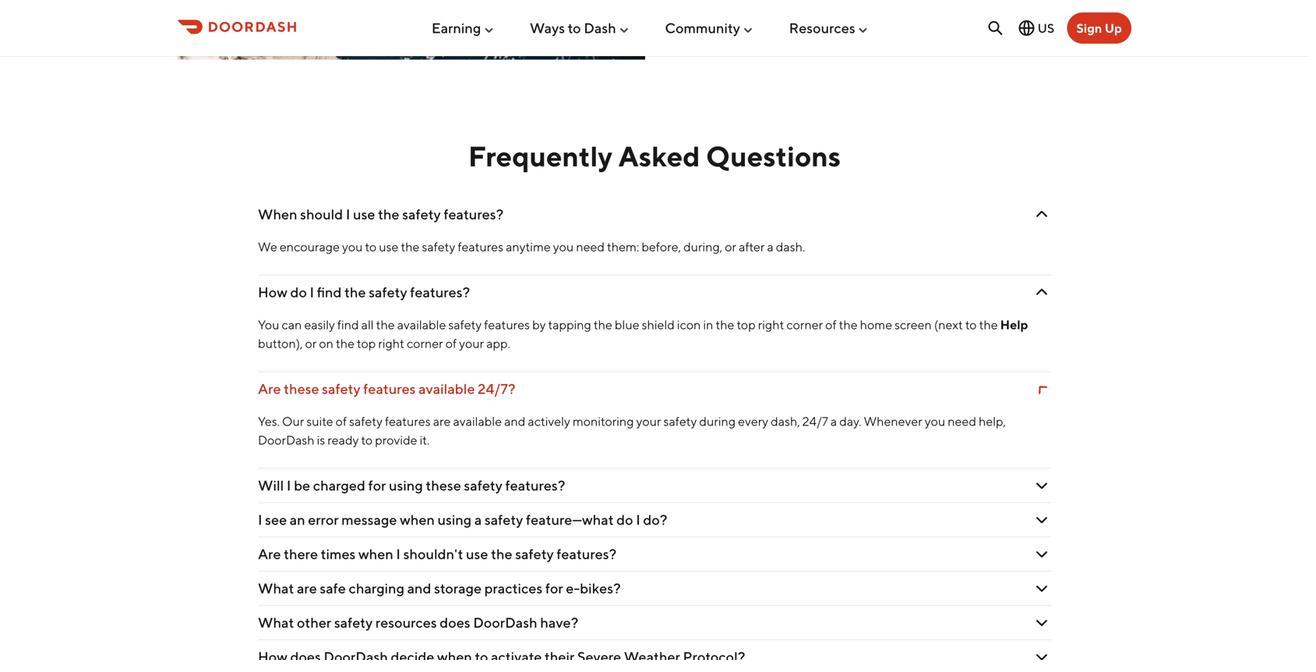 Task type: vqa. For each thing, say whether or not it's contained in the screenshot.
the bottom And
yes



Task type: describe. For each thing, give the bounding box(es) containing it.
0 horizontal spatial when
[[359, 546, 393, 562]]

blue
[[615, 317, 640, 332]]

1 horizontal spatial or
[[725, 239, 737, 254]]

0 horizontal spatial top
[[357, 336, 376, 351]]

practices
[[485, 580, 543, 597]]

doordash inside yes. our suite of safety features are available and actively monitoring your safety during every dash, 24/7 a day. whenever you need help, doordash is ready to provide it.
[[258, 433, 315, 447]]

all
[[361, 317, 374, 332]]

message
[[342, 511, 397, 528]]

anytime
[[506, 239, 551, 254]]

when should i use the safety features?
[[258, 206, 504, 223]]

chevron down image for are there times when i shouldn't use the safety features?
[[1033, 545, 1051, 564]]

other
[[297, 614, 331, 631]]

questions
[[706, 140, 841, 173]]

shield
[[642, 317, 675, 332]]

chevron down button
[[258, 640, 1051, 660]]

1 horizontal spatial you
[[553, 239, 574, 254]]

tapping
[[548, 317, 591, 332]]

ready
[[328, 433, 359, 447]]

available inside yes. our suite of safety features are available and actively monitoring your safety during every dash, 24/7 a day. whenever you need help, doordash is ready to provide it.
[[453, 414, 502, 429]]

before,
[[642, 239, 681, 254]]

0 horizontal spatial right
[[378, 336, 404, 351]]

we
[[258, 239, 277, 254]]

during,
[[684, 239, 723, 254]]

what are safe charging and storage practices for e-bikes?
[[258, 580, 621, 597]]

them:
[[607, 239, 639, 254]]

an
[[290, 511, 305, 528]]

24/7
[[803, 414, 828, 429]]

yes. our suite of safety features are available and actively monitoring your safety during every dash, 24/7 a day. whenever you need help, doordash is ready to provide it.
[[258, 414, 1006, 447]]

shouldn't
[[403, 546, 463, 562]]

the right "on" at the left
[[336, 336, 355, 351]]

on
[[319, 336, 334, 351]]

0 vertical spatial when
[[400, 511, 435, 528]]

dx - severe weather image
[[178, 0, 645, 60]]

earning
[[432, 20, 481, 36]]

are there times when i shouldn't use the safety features?
[[258, 546, 617, 562]]

should
[[300, 206, 343, 223]]

button),
[[258, 336, 303, 351]]

during
[[699, 414, 736, 429]]

0 vertical spatial of
[[826, 317, 837, 332]]

i left see
[[258, 511, 262, 528]]

there
[[284, 546, 318, 562]]

ways to dash
[[530, 20, 616, 36]]

whenever
[[864, 414, 923, 429]]

how do i find the safety features?
[[258, 284, 470, 301]]

1 horizontal spatial do
[[617, 511, 633, 528]]

charging
[[349, 580, 405, 597]]

e-
[[566, 580, 580, 597]]

by
[[532, 317, 546, 332]]

you inside yes. our suite of safety features are available and actively monitoring your safety during every dash, 24/7 a day. whenever you need help, doordash is ready to provide it.
[[925, 414, 946, 429]]

community
[[665, 20, 740, 36]]

1 vertical spatial for
[[545, 580, 563, 597]]

you
[[258, 317, 279, 332]]

what other safety resources does doordash have?
[[258, 614, 579, 631]]

to down when should i use the safety features?
[[365, 239, 377, 254]]

app.
[[487, 336, 510, 351]]

in
[[703, 317, 714, 332]]

the right in
[[716, 317, 735, 332]]

you can easily find all the available safety features by tapping the blue shield icon in the top right corner of the home screen (next to the help button), or on the top right corner of your app.
[[258, 317, 1028, 351]]

times
[[321, 546, 356, 562]]

are for are these safety features available 24/7?
[[258, 380, 281, 397]]

when
[[258, 206, 297, 223]]

encourage
[[280, 239, 340, 254]]

and inside yes. our suite of safety features are available and actively monitoring your safety during every dash, 24/7 a day. whenever you need help, doordash is ready to provide it.
[[504, 414, 526, 429]]

the left blue
[[594, 317, 613, 332]]

the left home
[[839, 317, 858, 332]]

what for what are safe charging and storage practices for e-bikes?
[[258, 580, 294, 597]]

i up the easily
[[310, 284, 314, 301]]

of inside yes. our suite of safety features are available and actively monitoring your safety during every dash, 24/7 a day. whenever you need help, doordash is ready to provide it.
[[336, 414, 347, 429]]

find for all
[[337, 317, 359, 332]]

charged
[[313, 477, 366, 494]]

chevron down image for what are safe charging and storage practices for e-bikes?
[[1033, 579, 1051, 598]]

0 vertical spatial right
[[758, 317, 784, 332]]

the up 'practices'
[[491, 546, 513, 562]]

1 horizontal spatial corner
[[787, 317, 823, 332]]

dash
[[584, 20, 616, 36]]

to left dash in the top left of the page
[[568, 20, 581, 36]]

it.
[[420, 433, 430, 447]]

screen
[[895, 317, 932, 332]]

or inside you can easily find all the available safety features by tapping the blue shield icon in the top right corner of the home screen (next to the help button), or on the top right corner of your app.
[[305, 336, 317, 351]]

does
[[440, 614, 470, 631]]

dash,
[[771, 414, 800, 429]]

earning link
[[432, 13, 495, 43]]

0 horizontal spatial do
[[290, 284, 307, 301]]

features inside you can easily find all the available safety features by tapping the blue shield icon in the top right corner of the home screen (next to the help button), or on the top right corner of your app.
[[484, 317, 530, 332]]

after
[[739, 239, 765, 254]]

easily
[[304, 317, 335, 332]]

we encourage you to use the safety features anytime you need them: before, during, or after a dash.
[[258, 239, 805, 254]]

have?
[[540, 614, 579, 631]]

0 vertical spatial for
[[368, 477, 386, 494]]

up
[[1105, 21, 1122, 35]]

icon
[[677, 317, 701, 332]]

a inside yes. our suite of safety features are available and actively monitoring your safety during every dash, 24/7 a day. whenever you need help, doordash is ready to provide it.
[[831, 414, 837, 429]]

will
[[258, 477, 284, 494]]

sign up
[[1077, 21, 1122, 35]]

available inside you can easily find all the available safety features by tapping the blue shield icon in the top right corner of the home screen (next to the help button), or on the top right corner of your app.
[[397, 317, 446, 332]]

resources link
[[789, 13, 870, 43]]

your inside yes. our suite of safety features are available and actively monitoring your safety during every dash, 24/7 a day. whenever you need help, doordash is ready to provide it.
[[636, 414, 661, 429]]

chevron down image for how do i find the safety features?
[[1033, 283, 1051, 302]]

suite
[[307, 414, 333, 429]]

how
[[258, 284, 288, 301]]

1 vertical spatial available
[[419, 380, 475, 397]]

help,
[[979, 414, 1006, 429]]

1 vertical spatial are
[[297, 580, 317, 597]]

the right should
[[378, 206, 400, 223]]

be
[[294, 477, 310, 494]]



Task type: locate. For each thing, give the bounding box(es) containing it.
0 horizontal spatial a
[[475, 511, 482, 528]]

safety
[[402, 206, 441, 223], [422, 239, 455, 254], [369, 284, 407, 301], [449, 317, 482, 332], [322, 380, 361, 397], [349, 414, 383, 429], [664, 414, 697, 429], [464, 477, 503, 494], [485, 511, 523, 528], [515, 546, 554, 562], [334, 614, 373, 631]]

frequently
[[468, 140, 613, 173]]

our
[[282, 414, 304, 429]]

0 horizontal spatial corner
[[407, 336, 443, 351]]

0 horizontal spatial your
[[459, 336, 484, 351]]

do
[[290, 284, 307, 301], [617, 511, 633, 528]]

1 horizontal spatial of
[[446, 336, 457, 351]]

find for the
[[317, 284, 342, 301]]

1 are from the top
[[258, 380, 281, 397]]

1 vertical spatial using
[[438, 511, 472, 528]]

you right the 'whenever'
[[925, 414, 946, 429]]

1 horizontal spatial use
[[379, 239, 399, 254]]

are for are there times when i shouldn't use the safety features?
[[258, 546, 281, 562]]

0 horizontal spatial and
[[407, 580, 431, 597]]

using down provide
[[389, 477, 423, 494]]

1 vertical spatial what
[[258, 614, 294, 631]]

0 horizontal spatial for
[[368, 477, 386, 494]]

using
[[389, 477, 423, 494], [438, 511, 472, 528]]

1 horizontal spatial right
[[758, 317, 784, 332]]

find left all
[[337, 317, 359, 332]]

0 horizontal spatial or
[[305, 336, 317, 351]]

what for what other safety resources does doordash have?
[[258, 614, 294, 631]]

0 horizontal spatial these
[[284, 380, 319, 397]]

1 vertical spatial your
[[636, 414, 661, 429]]

sign
[[1077, 21, 1102, 35]]

i see an error message when using a safety feature—what do i do?
[[258, 511, 668, 528]]

2 are from the top
[[258, 546, 281, 562]]

your left app.
[[459, 336, 484, 351]]

use down i see an error message when using a safety feature—what do i do?
[[466, 546, 488, 562]]

resources
[[376, 614, 437, 631]]

of left home
[[826, 317, 837, 332]]

of up ready
[[336, 414, 347, 429]]

are left 'there'
[[258, 546, 281, 562]]

2 vertical spatial of
[[336, 414, 347, 429]]

globe line image
[[1018, 19, 1036, 37]]

0 vertical spatial corner
[[787, 317, 823, 332]]

yes.
[[258, 414, 280, 429]]

the down when should i use the safety features?
[[401, 239, 420, 254]]

dash.
[[776, 239, 805, 254]]

chevron down image for will i be charged for using these safety features?
[[1033, 476, 1051, 495]]

i left do?
[[636, 511, 641, 528]]

0 vertical spatial top
[[737, 317, 756, 332]]

0 vertical spatial need
[[576, 239, 605, 254]]

1 vertical spatial these
[[426, 477, 461, 494]]

0 vertical spatial find
[[317, 284, 342, 301]]

available down 24/7?
[[453, 414, 502, 429]]

1 horizontal spatial for
[[545, 580, 563, 597]]

bikes?
[[580, 580, 621, 597]]

the up all
[[345, 284, 366, 301]]

provide
[[375, 433, 417, 447]]

0 vertical spatial and
[[504, 414, 526, 429]]

to inside yes. our suite of safety features are available and actively monitoring your safety during every dash, 24/7 a day. whenever you need help, doordash is ready to provide it.
[[361, 433, 373, 447]]

1 vertical spatial are
[[258, 546, 281, 562]]

a right the after
[[767, 239, 774, 254]]

what left "other"
[[258, 614, 294, 631]]

i right should
[[346, 206, 350, 223]]

1 vertical spatial or
[[305, 336, 317, 351]]

need inside yes. our suite of safety features are available and actively monitoring your safety during every dash, 24/7 a day. whenever you need help, doordash is ready to provide it.
[[948, 414, 977, 429]]

or
[[725, 239, 737, 254], [305, 336, 317, 351]]

and
[[504, 414, 526, 429], [407, 580, 431, 597]]

your right 'monitoring'
[[636, 414, 661, 429]]

doordash down 'practices'
[[473, 614, 538, 631]]

a left day.
[[831, 414, 837, 429]]

1 horizontal spatial are
[[433, 414, 451, 429]]

need left them:
[[576, 239, 605, 254]]

a
[[767, 239, 774, 254], [831, 414, 837, 429], [475, 511, 482, 528]]

find
[[317, 284, 342, 301], [337, 317, 359, 332]]

use
[[353, 206, 375, 223], [379, 239, 399, 254], [466, 546, 488, 562]]

corner
[[787, 317, 823, 332], [407, 336, 443, 351]]

0 horizontal spatial are
[[297, 580, 317, 597]]

1 vertical spatial when
[[359, 546, 393, 562]]

for left e-
[[545, 580, 563, 597]]

doordash down 'our'
[[258, 433, 315, 447]]

community link
[[665, 13, 755, 43]]

what
[[258, 580, 294, 597], [258, 614, 294, 631]]

0 vertical spatial a
[[767, 239, 774, 254]]

chevron down image for when should i use the safety features?
[[1033, 205, 1051, 224]]

1 vertical spatial chevron down image
[[1033, 545, 1051, 564]]

1 horizontal spatial and
[[504, 414, 526, 429]]

need
[[576, 239, 605, 254], [948, 414, 977, 429]]

0 horizontal spatial need
[[576, 239, 605, 254]]

sign up button
[[1067, 12, 1132, 44]]

safe
[[320, 580, 346, 597]]

help
[[1001, 317, 1028, 332]]

1 what from the top
[[258, 580, 294, 597]]

0 vertical spatial using
[[389, 477, 423, 494]]

need left 'help,'
[[948, 414, 977, 429]]

these up 'our'
[[284, 380, 319, 397]]

1 vertical spatial of
[[446, 336, 457, 351]]

you
[[342, 239, 363, 254], [553, 239, 574, 254], [925, 414, 946, 429]]

chevron down image inside button
[[1033, 648, 1051, 660]]

0 vertical spatial these
[[284, 380, 319, 397]]

or left "on" at the left
[[305, 336, 317, 351]]

right up the are these safety features available 24/7?
[[378, 336, 404, 351]]

when up charging
[[359, 546, 393, 562]]

0 horizontal spatial doordash
[[258, 433, 315, 447]]

1 horizontal spatial top
[[737, 317, 756, 332]]

you right encourage
[[342, 239, 363, 254]]

of
[[826, 317, 837, 332], [446, 336, 457, 351], [336, 414, 347, 429]]

find inside you can easily find all the available safety features by tapping the blue shield icon in the top right corner of the home screen (next to the help button), or on the top right corner of your app.
[[337, 317, 359, 332]]

1 horizontal spatial when
[[400, 511, 435, 528]]

safety inside you can easily find all the available safety features by tapping the blue shield icon in the top right corner of the home screen (next to the help button), or on the top right corner of your app.
[[449, 317, 482, 332]]

what down 'there'
[[258, 580, 294, 597]]

i
[[346, 206, 350, 223], [310, 284, 314, 301], [287, 477, 291, 494], [258, 511, 262, 528], [636, 511, 641, 528], [396, 546, 401, 562]]

24/7?
[[478, 380, 516, 397]]

for up message
[[368, 477, 386, 494]]

day.
[[840, 414, 862, 429]]

available right all
[[397, 317, 446, 332]]

home
[[860, 317, 893, 332]]

a up are there times when i shouldn't use the safety features? at the bottom of the page
[[475, 511, 482, 528]]

when down will i be charged for using these safety features?
[[400, 511, 435, 528]]

using up are there times when i shouldn't use the safety features? at the bottom of the page
[[438, 511, 472, 528]]

do left do?
[[617, 511, 633, 528]]

corner left home
[[787, 317, 823, 332]]

1 vertical spatial need
[[948, 414, 977, 429]]

2 vertical spatial available
[[453, 414, 502, 429]]

will i be charged for using these safety features?
[[258, 477, 565, 494]]

are inside yes. our suite of safety features are available and actively monitoring your safety during every dash, 24/7 a day. whenever you need help, doordash is ready to provide it.
[[433, 414, 451, 429]]

2 horizontal spatial you
[[925, 414, 946, 429]]

1 vertical spatial top
[[357, 336, 376, 351]]

1 vertical spatial find
[[337, 317, 359, 332]]

feature—what
[[526, 511, 614, 528]]

chevron down image for are these safety features available 24/7?
[[1032, 379, 1052, 399]]

can
[[282, 317, 302, 332]]

are these safety features available 24/7?
[[258, 380, 516, 397]]

and up what other safety resources does doordash have?
[[407, 580, 431, 597]]

0 vertical spatial are
[[433, 414, 451, 429]]

0 vertical spatial are
[[258, 380, 281, 397]]

0 horizontal spatial using
[[389, 477, 423, 494]]

the
[[378, 206, 400, 223], [401, 239, 420, 254], [345, 284, 366, 301], [376, 317, 395, 332], [594, 317, 613, 332], [716, 317, 735, 332], [839, 317, 858, 332], [979, 317, 998, 332], [336, 336, 355, 351], [491, 546, 513, 562]]

0 vertical spatial available
[[397, 317, 446, 332]]

chevron down image
[[1033, 511, 1051, 529], [1033, 545, 1051, 564]]

to right (next
[[966, 317, 977, 332]]

features?
[[444, 206, 504, 223], [410, 284, 470, 301], [505, 477, 565, 494], [557, 546, 617, 562]]

2 horizontal spatial use
[[466, 546, 488, 562]]

i left be
[[287, 477, 291, 494]]

to
[[568, 20, 581, 36], [365, 239, 377, 254], [966, 317, 977, 332], [361, 433, 373, 447]]

every
[[738, 414, 769, 429]]

top down all
[[357, 336, 376, 351]]

chevron down image
[[1033, 205, 1051, 224], [1033, 283, 1051, 302], [1032, 379, 1052, 399], [1033, 476, 1051, 495], [1033, 579, 1051, 598], [1033, 613, 1051, 632], [1033, 648, 1051, 660]]

0 horizontal spatial you
[[342, 239, 363, 254]]

2 chevron down image from the top
[[1033, 545, 1051, 564]]

0 vertical spatial do
[[290, 284, 307, 301]]

1 vertical spatial do
[[617, 511, 633, 528]]

of left app.
[[446, 336, 457, 351]]

1 vertical spatial use
[[379, 239, 399, 254]]

1 horizontal spatial your
[[636, 414, 661, 429]]

see
[[265, 511, 287, 528]]

features inside yes. our suite of safety features are available and actively monitoring your safety during every dash, 24/7 a day. whenever you need help, doordash is ready to provide it.
[[385, 414, 431, 429]]

or left the after
[[725, 239, 737, 254]]

1 horizontal spatial these
[[426, 477, 461, 494]]

(next
[[934, 317, 963, 332]]

are left 'safe'
[[297, 580, 317, 597]]

0 vertical spatial doordash
[[258, 433, 315, 447]]

features
[[458, 239, 504, 254], [484, 317, 530, 332], [363, 380, 416, 397], [385, 414, 431, 429]]

actively
[[528, 414, 570, 429]]

chevron down image for what other safety resources does doordash have?
[[1033, 613, 1051, 632]]

your inside you can easily find all the available safety features by tapping the blue shield icon in the top right corner of the home screen (next to the help button), or on the top right corner of your app.
[[459, 336, 484, 351]]

error
[[308, 511, 339, 528]]

resources
[[789, 20, 856, 36]]

you right anytime
[[553, 239, 574, 254]]

when
[[400, 511, 435, 528], [359, 546, 393, 562]]

1 horizontal spatial using
[[438, 511, 472, 528]]

to inside you can easily find all the available safety features by tapping the blue shield icon in the top right corner of the home screen (next to the help button), or on the top right corner of your app.
[[966, 317, 977, 332]]

us
[[1038, 21, 1055, 35]]

are
[[258, 380, 281, 397], [258, 546, 281, 562]]

2 vertical spatial use
[[466, 546, 488, 562]]

is
[[317, 433, 325, 447]]

0 vertical spatial use
[[353, 206, 375, 223]]

monitoring
[[573, 414, 634, 429]]

right right in
[[758, 317, 784, 332]]

2 horizontal spatial a
[[831, 414, 837, 429]]

0 horizontal spatial of
[[336, 414, 347, 429]]

available left 24/7?
[[419, 380, 475, 397]]

2 what from the top
[[258, 614, 294, 631]]

find up the easily
[[317, 284, 342, 301]]

0 horizontal spatial use
[[353, 206, 375, 223]]

do right how
[[290, 284, 307, 301]]

your
[[459, 336, 484, 351], [636, 414, 661, 429]]

to right ready
[[361, 433, 373, 447]]

1 chevron down image from the top
[[1033, 511, 1051, 529]]

1 horizontal spatial doordash
[[473, 614, 538, 631]]

right
[[758, 317, 784, 332], [378, 336, 404, 351]]

storage
[[434, 580, 482, 597]]

use down when should i use the safety features?
[[379, 239, 399, 254]]

corner up the are these safety features available 24/7?
[[407, 336, 443, 351]]

ways to dash link
[[530, 13, 630, 43]]

do?
[[643, 511, 668, 528]]

1 vertical spatial doordash
[[473, 614, 538, 631]]

these up i see an error message when using a safety feature—what do i do?
[[426, 477, 461, 494]]

1 horizontal spatial need
[[948, 414, 977, 429]]

0 vertical spatial or
[[725, 239, 737, 254]]

and left actively
[[504, 414, 526, 429]]

chevron down image for i see an error message when using a safety feature—what do i do?
[[1033, 511, 1051, 529]]

1 vertical spatial a
[[831, 414, 837, 429]]

ways
[[530, 20, 565, 36]]

2 horizontal spatial of
[[826, 317, 837, 332]]

these
[[284, 380, 319, 397], [426, 477, 461, 494]]

top right in
[[737, 317, 756, 332]]

use right should
[[353, 206, 375, 223]]

2 vertical spatial a
[[475, 511, 482, 528]]

0 vertical spatial chevron down image
[[1033, 511, 1051, 529]]

the right all
[[376, 317, 395, 332]]

frequently asked questions
[[468, 140, 841, 173]]

i left shouldn't
[[396, 546, 401, 562]]

are up yes.
[[258, 380, 281, 397]]

are down the are these safety features available 24/7?
[[433, 414, 451, 429]]

the left help
[[979, 317, 998, 332]]

1 vertical spatial corner
[[407, 336, 443, 351]]

asked
[[618, 140, 700, 173]]

0 vertical spatial what
[[258, 580, 294, 597]]

1 horizontal spatial a
[[767, 239, 774, 254]]

0 vertical spatial your
[[459, 336, 484, 351]]

1 vertical spatial right
[[378, 336, 404, 351]]

1 vertical spatial and
[[407, 580, 431, 597]]



